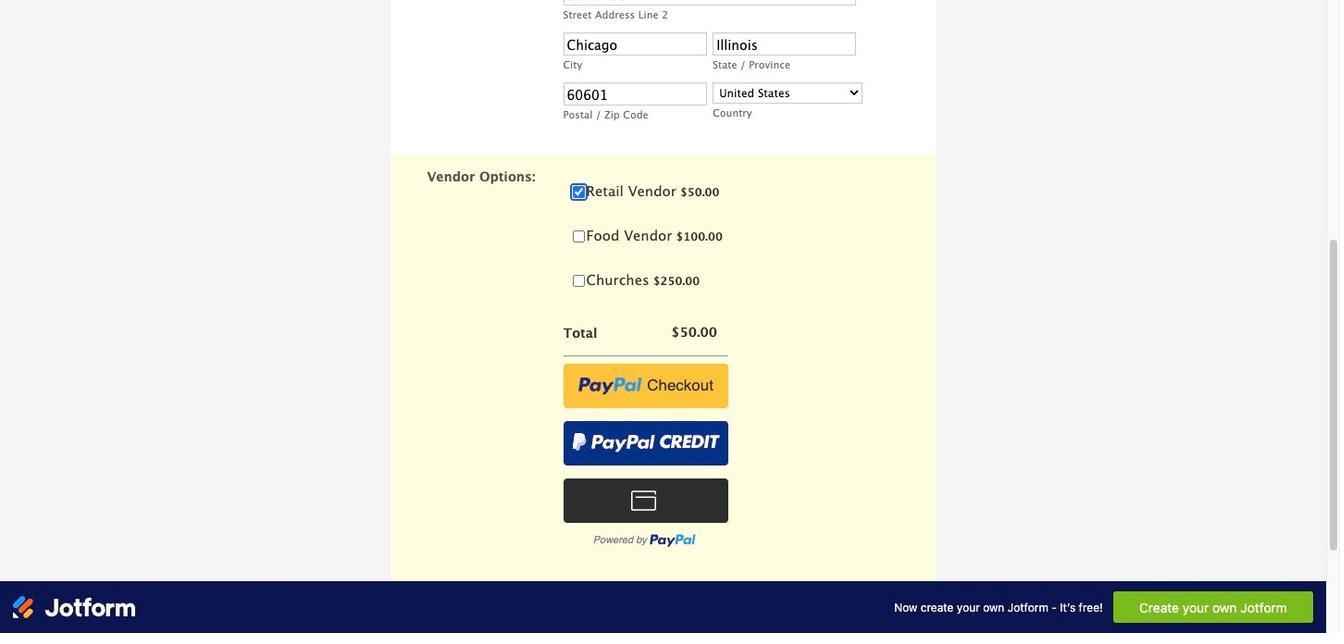 Task type: locate. For each thing, give the bounding box(es) containing it.
Select Product: Retail Vendor checkbox
[[572, 186, 584, 199]]

None text field
[[713, 33, 857, 56]]

None text field
[[563, 0, 856, 6], [563, 33, 707, 56], [563, 83, 707, 106], [563, 0, 856, 6], [563, 33, 707, 56], [563, 83, 707, 106]]



Task type: describe. For each thing, give the bounding box(es) containing it.
Select Product: Churches checkbox
[[572, 275, 584, 287]]

Select Product: Food Vendor checkbox
[[572, 231, 584, 243]]



Task type: vqa. For each thing, say whether or not it's contained in the screenshot.
Select Product: Food Vendor CHECKBOX
yes



